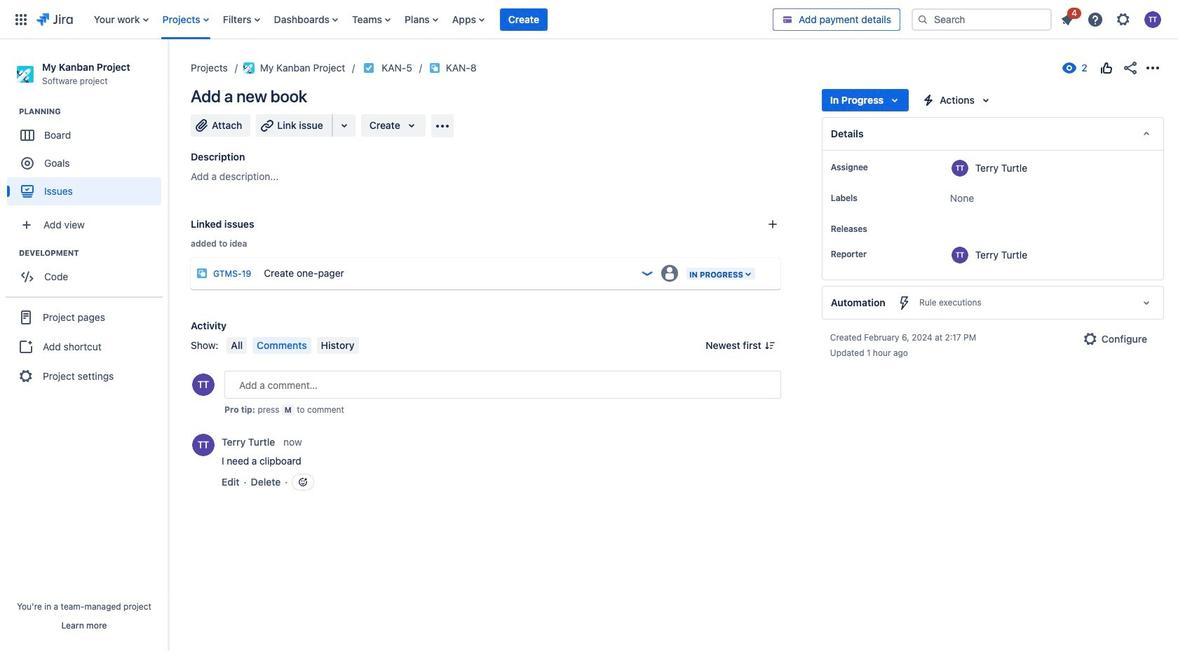 Task type: describe. For each thing, give the bounding box(es) containing it.
your profile and settings image
[[1145, 11, 1162, 28]]

task image
[[364, 62, 375, 74]]

planning image
[[2, 103, 19, 120]]

reporter pin to top. only you can see pinned fields. image
[[870, 249, 881, 260]]

assignee pin to top. only you can see pinned fields. image
[[871, 162, 883, 173]]

group for planning icon
[[7, 106, 168, 210]]

details element
[[822, 117, 1165, 151]]

Add a comment… field
[[225, 371, 782, 399]]

add app image
[[434, 118, 451, 134]]

1 horizontal spatial more information about terry turtle image
[[952, 160, 969, 177]]

more information about terry turtle image
[[952, 247, 969, 264]]

priority: low image
[[641, 267, 655, 281]]

development image
[[2, 245, 19, 262]]

2 vertical spatial group
[[6, 297, 163, 397]]

0 horizontal spatial list item
[[500, 0, 548, 39]]

Search field
[[912, 8, 1053, 31]]

appswitcher icon image
[[13, 11, 29, 28]]

subtask image
[[429, 62, 441, 74]]

heading for "group" for planning icon
[[19, 106, 168, 117]]

automation element
[[822, 286, 1165, 320]]



Task type: vqa. For each thing, say whether or not it's contained in the screenshot.
Automation element
yes



Task type: locate. For each thing, give the bounding box(es) containing it.
0 vertical spatial more information about terry turtle image
[[952, 160, 969, 177]]

sidebar navigation image
[[153, 56, 184, 84]]

help image
[[1088, 11, 1104, 28]]

group
[[7, 106, 168, 210], [7, 248, 168, 296], [6, 297, 163, 397]]

primary element
[[8, 0, 773, 39]]

menu bar
[[224, 338, 362, 354]]

1 vertical spatial more information about terry turtle image
[[192, 434, 215, 457]]

my kanban project image
[[243, 62, 255, 74]]

group for development icon at the top of page
[[7, 248, 168, 296]]

goal image
[[21, 157, 34, 170]]

1 heading from the top
[[19, 106, 168, 117]]

1 horizontal spatial list item
[[1055, 5, 1082, 31]]

0 horizontal spatial more information about terry turtle image
[[192, 434, 215, 457]]

list
[[87, 0, 773, 39], [1055, 5, 1170, 32]]

heading
[[19, 106, 168, 117], [19, 248, 168, 259]]

add reaction image
[[298, 477, 309, 488]]

vote options: no one has voted for this issue yet. image
[[1099, 60, 1116, 76]]

1 horizontal spatial list
[[1055, 5, 1170, 32]]

banner
[[0, 0, 1179, 39]]

jira image
[[36, 11, 73, 28], [36, 11, 73, 28]]

labels pin to top. only you can see pinned fields. image
[[861, 193, 872, 204]]

1 vertical spatial heading
[[19, 248, 168, 259]]

heading for "group" for development icon at the top of page
[[19, 248, 168, 259]]

None search field
[[912, 8, 1053, 31]]

notifications image
[[1060, 11, 1076, 28]]

list up subtask "image"
[[87, 0, 773, 39]]

more information about terry turtle image
[[952, 160, 969, 177], [192, 434, 215, 457]]

1 vertical spatial group
[[7, 248, 168, 296]]

copy link to issue image
[[474, 62, 485, 73]]

list up the vote options: no one has voted for this issue yet. icon
[[1055, 5, 1170, 32]]

search image
[[918, 14, 929, 25]]

2 heading from the top
[[19, 248, 168, 259]]

issue type: sub-task image
[[196, 268, 208, 279]]

link an issue image
[[768, 219, 779, 230]]

sidebar element
[[0, 39, 168, 652]]

list item
[[500, 0, 548, 39], [1055, 5, 1082, 31]]

0 horizontal spatial list
[[87, 0, 773, 39]]

actions image
[[1145, 60, 1162, 76]]

0 vertical spatial heading
[[19, 106, 168, 117]]

0 vertical spatial group
[[7, 106, 168, 210]]

link web pages and more image
[[336, 117, 353, 134]]

settings image
[[1116, 11, 1133, 28]]



